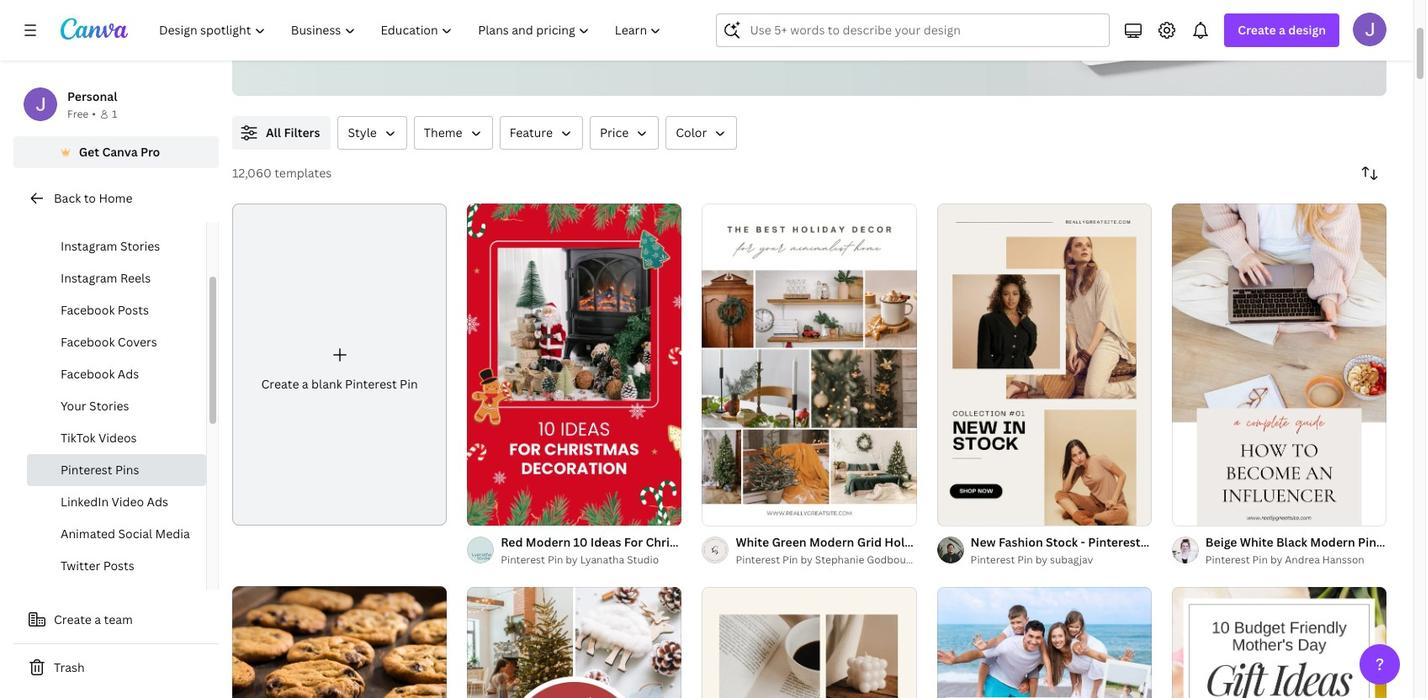 Task type: vqa. For each thing, say whether or not it's contained in the screenshot.
[1]how f45 lifted design efficiency for its franchisees by 60% in just one month Link
no



Task type: locate. For each thing, give the bounding box(es) containing it.
1 facebook from the top
[[61, 302, 115, 318]]

white green modern grid holiday decor blog post pinterest pin image
[[702, 204, 917, 526]]

pinterest
[[345, 377, 397, 393], [61, 462, 112, 478], [774, 534, 826, 550], [1089, 534, 1141, 550], [1358, 534, 1411, 550], [501, 553, 545, 567], [736, 553, 780, 567], [971, 553, 1015, 567], [1206, 553, 1250, 567]]

free •
[[67, 107, 96, 121]]

lyanatha
[[580, 553, 625, 567]]

create
[[1238, 22, 1277, 38], [261, 377, 299, 393], [54, 612, 92, 628]]

pinterest right -
[[1089, 534, 1141, 550]]

social
[[118, 526, 152, 542]]

a for design
[[1279, 22, 1286, 38]]

by down black
[[1271, 553, 1283, 567]]

instagram for instagram reels
[[61, 270, 117, 286]]

0 vertical spatial posts
[[120, 206, 151, 222]]

new fashion stock - pinterest pin link
[[971, 533, 1162, 552]]

3 facebook from the top
[[61, 366, 115, 382]]

modern inside beige white black modern pinterest pin pinterest pin by andrea hansson
[[1311, 534, 1356, 550]]

ads
[[118, 366, 139, 382], [147, 494, 168, 510]]

pinterest inside 'create a blank pinterest pin' 'element'
[[345, 377, 397, 393]]

instagram
[[61, 206, 117, 222], [61, 238, 117, 254], [61, 270, 117, 286]]

create a team
[[54, 612, 133, 628]]

all
[[266, 125, 281, 141]]

1 vertical spatial ads
[[147, 494, 168, 510]]

2 horizontal spatial create
[[1238, 22, 1277, 38]]

2 vertical spatial facebook
[[61, 366, 115, 382]]

stories for instagram stories
[[120, 238, 160, 254]]

a for blank
[[302, 377, 309, 393]]

1 by from the left
[[566, 553, 578, 567]]

2 vertical spatial create
[[54, 612, 92, 628]]

modern
[[526, 534, 571, 550], [1311, 534, 1356, 550]]

2 vertical spatial instagram
[[61, 270, 117, 286]]

create left design
[[1238, 22, 1277, 38]]

color
[[676, 125, 707, 141]]

modern left "10"
[[526, 534, 571, 550]]

1 vertical spatial facebook
[[61, 334, 115, 350]]

a
[[1279, 22, 1286, 38], [302, 377, 309, 393], [95, 612, 101, 628]]

stock
[[1046, 534, 1078, 550]]

facebook down instagram reels
[[61, 302, 115, 318]]

posts inside 'link'
[[118, 302, 149, 318]]

linkedin
[[61, 494, 109, 510]]

stories up reels
[[120, 238, 160, 254]]

0 horizontal spatial ads
[[118, 366, 139, 382]]

a inside dropdown button
[[1279, 22, 1286, 38]]

instagram posts link
[[27, 199, 206, 231]]

jacob simon image
[[1353, 13, 1387, 46]]

facebook ads link
[[27, 359, 206, 391]]

modern up hansson
[[1311, 534, 1356, 550]]

posts down reels
[[118, 302, 149, 318]]

2 modern from the left
[[1311, 534, 1356, 550]]

create a design
[[1238, 22, 1326, 38]]

create inside 'element'
[[261, 377, 299, 393]]

linkedin video ads
[[61, 494, 168, 510]]

stories down facebook ads 'link'
[[89, 398, 129, 414]]

0 vertical spatial a
[[1279, 22, 1286, 38]]

1 horizontal spatial a
[[302, 377, 309, 393]]

a left blank
[[302, 377, 309, 393]]

0 horizontal spatial a
[[95, 612, 101, 628]]

2 by from the left
[[801, 553, 813, 567]]

twitter
[[61, 558, 100, 574]]

posts up instagram stories link on the left top
[[120, 206, 151, 222]]

facebook for facebook posts
[[61, 302, 115, 318]]

1 vertical spatial a
[[302, 377, 309, 393]]

by inside red modern 10 ideas for christmas decoration pinterest pin pinterest pin by lyanatha studio
[[566, 553, 578, 567]]

instagram inside "link"
[[61, 206, 117, 222]]

pinterest up hansson
[[1358, 534, 1411, 550]]

0 vertical spatial create
[[1238, 22, 1277, 38]]

white and red christmas decor ideas pinterest pin image
[[467, 587, 682, 699]]

1 vertical spatial create
[[261, 377, 299, 393]]

posts inside "link"
[[120, 206, 151, 222]]

facebook for facebook covers
[[61, 334, 115, 350]]

pinterest right blank
[[345, 377, 397, 393]]

media
[[155, 526, 190, 542]]

pinterest up linkedin
[[61, 462, 112, 478]]

videos
[[99, 430, 137, 446]]

pin
[[400, 377, 418, 393], [829, 534, 848, 550], [1144, 534, 1162, 550], [1414, 534, 1427, 550], [548, 553, 563, 567], [783, 553, 798, 567], [1018, 553, 1033, 567], [1253, 553, 1268, 567]]

a inside "button"
[[95, 612, 101, 628]]

animated social media
[[61, 526, 190, 542]]

1 instagram from the top
[[61, 206, 117, 222]]

by down stock
[[1036, 553, 1048, 567]]

facebook posts link
[[27, 295, 206, 327]]

design
[[913, 553, 946, 567]]

stories
[[120, 238, 160, 254], [89, 398, 129, 414]]

0 horizontal spatial create
[[54, 612, 92, 628]]

templates
[[275, 165, 332, 181]]

instagram for instagram posts
[[61, 206, 117, 222]]

pro
[[141, 144, 160, 160]]

pinterest pin by andrea hansson link
[[1206, 552, 1387, 569]]

create for create a design
[[1238, 22, 1277, 38]]

decoration
[[707, 534, 771, 550]]

facebook up facebook ads
[[61, 334, 115, 350]]

1 horizontal spatial modern
[[1311, 534, 1356, 550]]

posts for twitter posts
[[103, 558, 134, 574]]

1 vertical spatial instagram
[[61, 238, 117, 254]]

create for create a blank pinterest pin
[[261, 377, 299, 393]]

your stories
[[61, 398, 129, 414]]

ads right video
[[147, 494, 168, 510]]

2 horizontal spatial a
[[1279, 22, 1286, 38]]

0 vertical spatial facebook
[[61, 302, 115, 318]]

subagjav
[[1050, 553, 1094, 567]]

1 horizontal spatial create
[[261, 377, 299, 393]]

by
[[566, 553, 578, 567], [801, 553, 813, 567], [1036, 553, 1048, 567], [1271, 553, 1283, 567]]

pin inside 'element'
[[400, 377, 418, 393]]

pinterest inside pinterest pin by stephanie godbout design link
[[736, 553, 780, 567]]

1 vertical spatial stories
[[89, 398, 129, 414]]

team
[[104, 612, 133, 628]]

all filters
[[266, 125, 320, 141]]

feature
[[510, 125, 553, 141]]

2 instagram from the top
[[61, 238, 117, 254]]

style button
[[338, 116, 407, 150]]

facebook
[[61, 302, 115, 318], [61, 334, 115, 350], [61, 366, 115, 382]]

new fashion stock - pinterest pin image
[[937, 204, 1152, 526]]

twitter posts link
[[27, 550, 206, 582]]

tiktok videos
[[61, 430, 137, 446]]

3 by from the left
[[1036, 553, 1048, 567]]

price
[[600, 125, 629, 141]]

create for create a team
[[54, 612, 92, 628]]

0 vertical spatial instagram
[[61, 206, 117, 222]]

facebook inside 'link'
[[61, 302, 115, 318]]

posts down animated social media link
[[103, 558, 134, 574]]

posts
[[120, 206, 151, 222], [118, 302, 149, 318], [103, 558, 134, 574]]

by down "10"
[[566, 553, 578, 567]]

2 facebook from the top
[[61, 334, 115, 350]]

posts for facebook posts
[[118, 302, 149, 318]]

ads down covers
[[118, 366, 139, 382]]

0 horizontal spatial modern
[[526, 534, 571, 550]]

create a design button
[[1225, 13, 1340, 47]]

beige white black modern pinterest pin link
[[1206, 533, 1427, 552]]

create left blank
[[261, 377, 299, 393]]

minimal neutral boho pinterest aesthetic moodboard pinterest pin image
[[702, 587, 917, 699]]

modern inside red modern 10 ideas for christmas decoration pinterest pin pinterest pin by lyanatha studio
[[526, 534, 571, 550]]

create left team
[[54, 612, 92, 628]]

blue and white minimalist happy family pinterest pin image
[[937, 587, 1152, 699]]

theme
[[424, 125, 463, 141]]

2 vertical spatial a
[[95, 612, 101, 628]]

by left 'stephanie'
[[801, 553, 813, 567]]

your stories link
[[27, 391, 206, 423]]

pinterest pins
[[61, 462, 139, 478]]

a left team
[[95, 612, 101, 628]]

new fashion stock - pinterest pin pinterest pin by subagjav
[[971, 534, 1162, 567]]

tiktok
[[61, 430, 96, 446]]

None search field
[[717, 13, 1110, 47]]

facebook up your stories
[[61, 366, 115, 382]]

4 by from the left
[[1271, 553, 1283, 567]]

godbout
[[867, 553, 910, 567]]

create inside dropdown button
[[1238, 22, 1277, 38]]

2 vertical spatial posts
[[103, 558, 134, 574]]

0 vertical spatial ads
[[118, 366, 139, 382]]

free
[[67, 107, 89, 121]]

create inside "button"
[[54, 612, 92, 628]]

3 instagram from the top
[[61, 270, 117, 286]]

pinterest down beige
[[1206, 553, 1250, 567]]

1 modern from the left
[[526, 534, 571, 550]]

a left design
[[1279, 22, 1286, 38]]

stephanie
[[815, 553, 865, 567]]

a inside 'element'
[[302, 377, 309, 393]]

facebook inside 'link'
[[61, 366, 115, 382]]

1 vertical spatial posts
[[118, 302, 149, 318]]

0 vertical spatial stories
[[120, 238, 160, 254]]

pinterest down decoration
[[736, 553, 780, 567]]

tiktok videos link
[[27, 423, 206, 454]]

brown modern chocolate chips cookie pinterest pin image
[[232, 586, 447, 699]]



Task type: describe. For each thing, give the bounding box(es) containing it.
white
[[1240, 534, 1274, 550]]

twitter posts
[[61, 558, 134, 574]]

-
[[1081, 534, 1086, 550]]

instagram for instagram stories
[[61, 238, 117, 254]]

trash link
[[13, 651, 219, 685]]

pinterest pin templates image
[[1028, 0, 1387, 96]]

canva
[[102, 144, 138, 160]]

new
[[971, 534, 996, 550]]

pinterest up 'stephanie'
[[774, 534, 826, 550]]

price button
[[590, 116, 659, 150]]

get canva pro
[[79, 144, 160, 160]]

get
[[79, 144, 99, 160]]

for
[[624, 534, 643, 550]]

a for team
[[95, 612, 101, 628]]

beige
[[1206, 534, 1238, 550]]

create a blank pinterest pin element
[[232, 204, 447, 526]]

to
[[84, 190, 96, 206]]

top level navigation element
[[148, 13, 676, 47]]

black
[[1277, 534, 1308, 550]]

red
[[501, 534, 523, 550]]

hansson
[[1323, 553, 1365, 567]]

personal
[[67, 88, 117, 104]]

trash
[[54, 660, 85, 676]]

feature button
[[500, 116, 583, 150]]

by inside new fashion stock - pinterest pin pinterest pin by subagjav
[[1036, 553, 1048, 567]]

facebook covers
[[61, 334, 157, 350]]

pinterest pin by lyanatha studio link
[[501, 552, 682, 569]]

12,060
[[232, 165, 272, 181]]

stories for your stories
[[89, 398, 129, 414]]

get canva pro button
[[13, 136, 219, 168]]

1 horizontal spatial ads
[[147, 494, 168, 510]]

pinterest down new
[[971, 553, 1015, 567]]

create a blank pinterest pin
[[261, 377, 418, 393]]

theme button
[[414, 116, 493, 150]]

create a team button
[[13, 603, 219, 637]]

Search search field
[[750, 14, 1100, 46]]

studio
[[627, 553, 659, 567]]

color button
[[666, 116, 738, 150]]

facebook posts
[[61, 302, 149, 318]]

fashion
[[999, 534, 1043, 550]]

reels
[[120, 270, 151, 286]]

ideas
[[591, 534, 621, 550]]

1
[[112, 107, 117, 121]]

beige white black modern pinterest pin image
[[1172, 204, 1387, 526]]

•
[[92, 107, 96, 121]]

10
[[574, 534, 588, 550]]

ads inside 'link'
[[118, 366, 139, 382]]

create a blank pinterest pin link
[[232, 204, 447, 526]]

design
[[1289, 22, 1326, 38]]

style
[[348, 125, 377, 141]]

christmas
[[646, 534, 704, 550]]

andrea
[[1285, 553, 1320, 567]]

facebook ads
[[61, 366, 139, 382]]

blank
[[311, 377, 342, 393]]

your
[[61, 398, 86, 414]]

facebook covers link
[[27, 327, 206, 359]]

back to home link
[[13, 182, 219, 215]]

animated social media link
[[27, 518, 206, 550]]

covers
[[118, 334, 157, 350]]

posts for instagram posts
[[120, 206, 151, 222]]

12,060 templates
[[232, 165, 332, 181]]

beige white black modern pinterest pin pinterest pin by andrea hansson
[[1206, 534, 1427, 567]]

linkedin video ads link
[[27, 486, 206, 518]]

pins
[[115, 462, 139, 478]]

home
[[99, 190, 133, 206]]

filters
[[284, 125, 320, 141]]

pinterest pin by stephanie godbout design link
[[736, 552, 946, 569]]

Sort by button
[[1353, 157, 1387, 190]]

instagram posts
[[61, 206, 151, 222]]

instagram stories
[[61, 238, 160, 254]]

pinterest pin by subagjav link
[[971, 552, 1152, 569]]

pink and white mother's day pinterest post image
[[1172, 587, 1387, 699]]

instagram reels link
[[27, 263, 206, 295]]

back to home
[[54, 190, 133, 206]]

facebook for facebook ads
[[61, 366, 115, 382]]

pinterest pin by stephanie godbout design
[[736, 553, 946, 567]]

instagram reels
[[61, 270, 151, 286]]

instagram stories link
[[27, 231, 206, 263]]

by inside beige white black modern pinterest pin pinterest pin by andrea hansson
[[1271, 553, 1283, 567]]

animated
[[61, 526, 115, 542]]

red modern 10 ideas for christmas decoration pinterest pin pinterest pin by lyanatha studio
[[501, 534, 848, 567]]

pinterest down red
[[501, 553, 545, 567]]

red modern 10 ideas for christmas decoration pinterest pin image
[[467, 204, 682, 526]]

red modern 10 ideas for christmas decoration pinterest pin link
[[501, 533, 848, 552]]

video
[[112, 494, 144, 510]]



